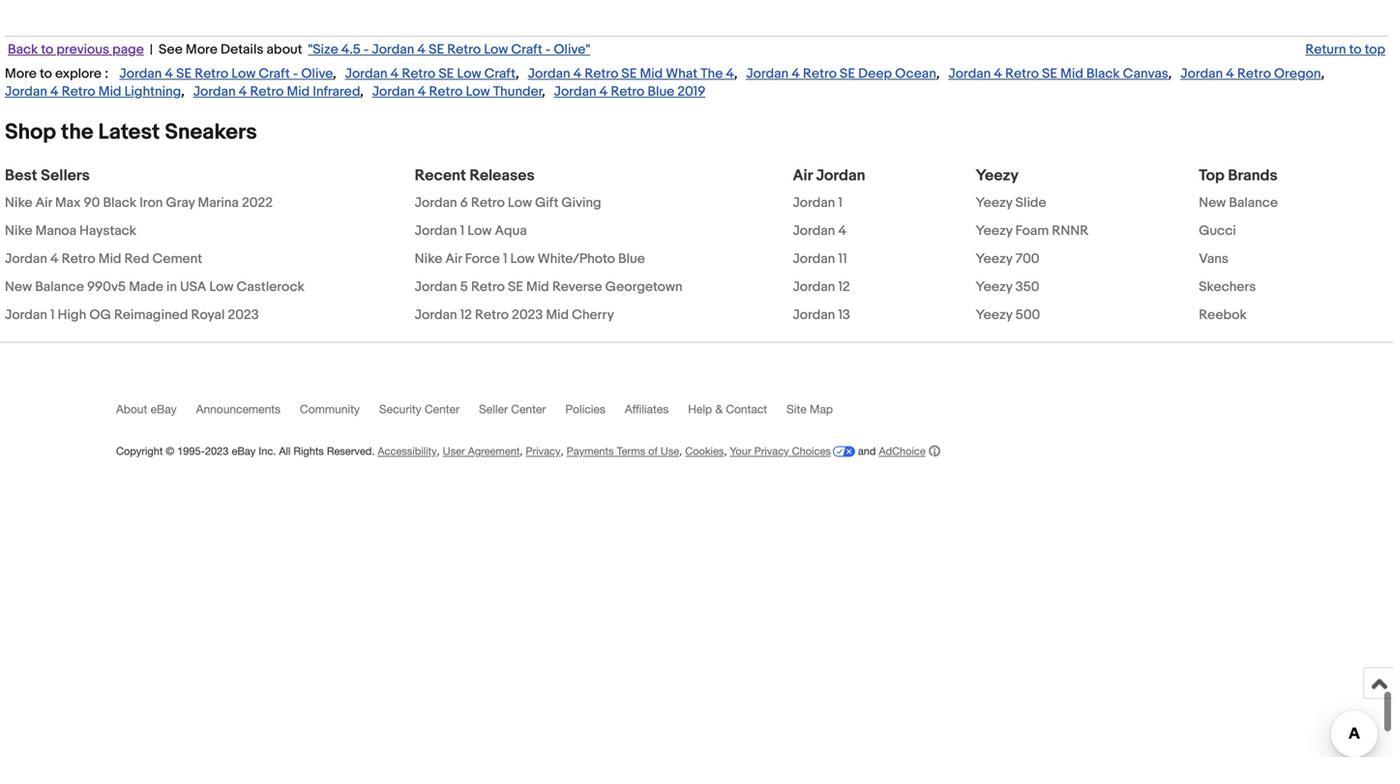 Task type: describe. For each thing, give the bounding box(es) containing it.
low left thunder
[[466, 84, 490, 100]]

yeezy 500
[[976, 307, 1041, 324]]

back to previous page | see more details about "size 4.5 - jordan 4 se retro low craft - olive"
[[8, 42, 591, 58]]

castlerock
[[237, 279, 305, 296]]

jordan 4 retro mid red cement
[[5, 251, 202, 268]]

"size 4.5 - jordan 4 se retro low craft - olive" link
[[305, 42, 593, 58]]

se up the jordan 12 retro 2023 mid cherry
[[508, 279, 524, 296]]

black inside jordan 4 se retro low craft - olive , jordan 4 retro se low craft , jordan 4 retro se mid what the 4 , jordan 4 retro se deep ocean , jordan 4 retro se mid black canvas , jordan 4 retro oregon , jordan 4 retro mid lightning , jordan 4 retro mid infrared , jordan 4 retro low thunder , jordan 4 retro blue 2019
[[1087, 66, 1121, 82]]

retro inside quick links navigation
[[447, 42, 481, 58]]

blue inside jordan 4 se retro low craft - olive , jordan 4 retro se low craft , jordan 4 retro se mid what the 4 , jordan 4 retro se deep ocean , jordan 4 retro se mid black canvas , jordan 4 retro oregon , jordan 4 retro mid lightning , jordan 4 retro mid infrared , jordan 4 retro low thunder , jordan 4 retro blue 2019
[[648, 84, 675, 100]]

yeezy 700 link
[[976, 245, 1040, 273]]

1995-
[[177, 445, 205, 458]]

nike for nike air max 90 black iron gray marina 2022
[[5, 195, 32, 212]]

low right usa
[[209, 279, 234, 296]]

jordan inside jordan 4 link
[[793, 223, 836, 240]]

lightning
[[124, 84, 181, 100]]

jordan 1 high og reimagined royal 2023 link
[[5, 302, 259, 330]]

se up jordan 4 retro blue 2019 link
[[622, 66, 637, 82]]

jordan inside jordan 1 link
[[793, 195, 836, 212]]

nike air max 90 black iron gray marina 2022 link
[[5, 189, 273, 217]]

low down details
[[232, 66, 256, 82]]

yeezy for yeezy 700
[[976, 251, 1013, 268]]

reverse
[[553, 279, 603, 296]]

mid inside jordan 4 retro mid red cement 'link'
[[98, 251, 121, 268]]

cherry
[[572, 307, 614, 324]]

jordan inside jordan 12 link
[[793, 279, 836, 296]]

recent releases
[[415, 166, 535, 185]]

the
[[701, 66, 723, 82]]

yeezy foam rnnr
[[976, 223, 1089, 240]]

infrared
[[313, 84, 360, 100]]

gucci
[[1200, 223, 1237, 240]]

sellers
[[41, 166, 90, 185]]

force
[[465, 251, 500, 268]]

new balance link
[[1200, 189, 1279, 217]]

help
[[688, 403, 713, 416]]

mid up jordan 4 retro blue 2019 link
[[640, 66, 663, 82]]

700
[[1016, 251, 1040, 268]]

nike manoa haystack
[[5, 223, 136, 240]]

balance for new balance
[[1230, 195, 1279, 212]]

2 privacy from the left
[[755, 445, 789, 458]]

:
[[105, 66, 108, 82]]

jordan 1
[[793, 195, 843, 212]]

jordan inside 'jordan 1 low aqua' link
[[415, 223, 457, 240]]

site
[[787, 403, 807, 416]]

mid inside jordan 12 retro 2023 mid cherry link
[[546, 307, 569, 324]]

see
[[159, 42, 183, 58]]

4.5
[[341, 42, 361, 58]]

georgetown
[[606, 279, 683, 296]]

1 horizontal spatial ebay
[[232, 445, 256, 458]]

jordan 6 retro low gift giving
[[415, 195, 602, 212]]

oregon
[[1275, 66, 1322, 82]]

mid down olive
[[287, 84, 310, 100]]

best sellers
[[5, 166, 90, 185]]

security center
[[379, 403, 460, 416]]

jordan 1 low aqua link
[[415, 217, 527, 245]]

seller center link
[[479, 403, 566, 425]]

nike for nike manoa haystack
[[5, 223, 32, 240]]

quick links navigation
[[5, 36, 1389, 58]]

2023 right royal
[[228, 307, 259, 324]]

contact
[[726, 403, 768, 416]]

12 for jordan 12 retro 2023 mid cherry
[[460, 307, 472, 324]]

return to top link
[[1303, 42, 1389, 58]]

|
[[150, 42, 153, 58]]

olive
[[301, 66, 333, 82]]

to for return
[[1350, 42, 1362, 58]]

mid left canvas
[[1061, 66, 1084, 82]]

jordan 6 retro low gift giving link
[[415, 189, 602, 217]]

privacy link
[[526, 445, 561, 458]]

best
[[5, 166, 37, 185]]

2 horizontal spatial air
[[793, 166, 813, 185]]

new for new balance 990v5 made in usa low castlerock
[[5, 279, 32, 296]]

details
[[221, 42, 264, 58]]

1 for jordan 1 low aqua
[[460, 223, 465, 240]]

jordan 12 retro 2023 mid cherry
[[415, 307, 614, 324]]

more to explore :
[[5, 66, 108, 82]]

90
[[84, 195, 100, 212]]

reimagined
[[114, 307, 188, 324]]

white/photo
[[538, 251, 616, 268]]

jordan inside jordan 11 link
[[793, 251, 836, 268]]

2019
[[678, 84, 706, 100]]

agreement
[[468, 445, 520, 458]]

5
[[460, 279, 468, 296]]

slide
[[1016, 195, 1047, 212]]

seller center
[[479, 403, 546, 416]]

se down "size 4.5 - jordan 4 se retro low craft - olive" link
[[439, 66, 454, 82]]

policies link
[[566, 403, 625, 425]]

jordan inside jordan 4 retro mid red cement 'link'
[[5, 251, 47, 268]]

aqua
[[495, 223, 527, 240]]

retro inside 'link'
[[62, 251, 95, 268]]

0 horizontal spatial black
[[103, 195, 137, 212]]

about ebay link
[[116, 403, 196, 425]]

all
[[279, 445, 291, 458]]

low inside quick links navigation
[[484, 42, 508, 58]]

security
[[379, 403, 422, 416]]

usa
[[180, 279, 206, 296]]

use
[[661, 445, 680, 458]]

jordan 12 link
[[793, 273, 851, 302]]

1 privacy from the left
[[526, 445, 561, 458]]

manoa
[[36, 223, 77, 240]]

yeezy 700
[[976, 251, 1040, 268]]

announcements
[[196, 403, 281, 416]]

11
[[839, 251, 848, 268]]

jordan 4 retro blue 2019 link
[[554, 84, 706, 100]]

max
[[55, 195, 81, 212]]

royal
[[191, 307, 225, 324]]

reebok
[[1200, 307, 1247, 324]]

made
[[129, 279, 163, 296]]

jordan inside jordan 6 retro low gift giving link
[[415, 195, 457, 212]]

new balance
[[1200, 195, 1279, 212]]

4 inside quick links navigation
[[418, 42, 426, 58]]

se down see
[[176, 66, 192, 82]]

jordan 5 retro se mid reverse georgetown
[[415, 279, 683, 296]]

0 horizontal spatial blue
[[619, 251, 645, 268]]

top brands
[[1200, 166, 1278, 185]]

about
[[267, 42, 302, 58]]

1 for jordan 1 high og reimagined royal 2023
[[50, 307, 55, 324]]

- inside jordan 4 se retro low craft - olive , jordan 4 retro se low craft , jordan 4 retro se mid what the 4 , jordan 4 retro se deep ocean , jordan 4 retro se mid black canvas , jordan 4 retro oregon , jordan 4 retro mid lightning , jordan 4 retro mid infrared , jordan 4 retro low thunder , jordan 4 retro blue 2019
[[293, 66, 298, 82]]

13
[[839, 307, 851, 324]]

gucci link
[[1200, 217, 1237, 245]]

adchoice link
[[879, 445, 941, 458]]



Task type: vqa. For each thing, say whether or not it's contained in the screenshot.


Task type: locate. For each thing, give the bounding box(es) containing it.
privacy right your on the bottom
[[755, 445, 789, 458]]

cement
[[152, 251, 202, 268]]

jordan 1 high og reimagined royal 2023
[[5, 307, 259, 324]]

iron
[[140, 195, 163, 212]]

new
[[1200, 195, 1227, 212], [5, 279, 32, 296]]

copyright © 1995-2023 ebay inc. all rights reserved. accessibility , user agreement , privacy , payments terms of use , cookies , your privacy choices
[[116, 445, 831, 458]]

air up jordan 1 link on the top right of page
[[793, 166, 813, 185]]

more down back at the left top of page
[[5, 66, 37, 82]]

to left "top"
[[1350, 42, 1362, 58]]

4
[[418, 42, 426, 58], [165, 66, 173, 82], [391, 66, 399, 82], [574, 66, 582, 82], [726, 66, 735, 82], [792, 66, 800, 82], [994, 66, 1003, 82], [1227, 66, 1235, 82], [50, 84, 59, 100], [239, 84, 247, 100], [418, 84, 426, 100], [600, 84, 608, 100], [839, 223, 847, 240], [50, 251, 59, 268]]

to for more
[[40, 66, 52, 82]]

jordan 11 link
[[793, 245, 848, 273]]

yeezy down yeezy 350
[[976, 307, 1013, 324]]

low up force
[[468, 223, 492, 240]]

5 yeezy from the top
[[976, 279, 1013, 296]]

yeezy for yeezy 500
[[976, 307, 1013, 324]]

blue down the what
[[648, 84, 675, 100]]

se inside quick links navigation
[[429, 42, 444, 58]]

privacy
[[526, 445, 561, 458], [755, 445, 789, 458]]

center
[[425, 403, 460, 416], [511, 403, 546, 416]]

yeezy left slide
[[976, 195, 1013, 212]]

0 vertical spatial nike
[[5, 195, 32, 212]]

0 horizontal spatial privacy
[[526, 445, 561, 458]]

black left canvas
[[1087, 66, 1121, 82]]

1 vertical spatial more
[[5, 66, 37, 82]]

nike down jordan 1 low aqua in the top of the page
[[415, 251, 443, 268]]

releases
[[470, 166, 535, 185]]

1 horizontal spatial -
[[364, 42, 369, 58]]

6 yeezy from the top
[[976, 307, 1013, 324]]

jordan 13 link
[[793, 302, 851, 330]]

choices
[[792, 445, 831, 458]]

nike air force 1 low white/photo blue
[[415, 251, 645, 268]]

0 vertical spatial balance
[[1230, 195, 1279, 212]]

nike for nike air force 1 low white/photo blue
[[415, 251, 443, 268]]

mid left the red
[[98, 251, 121, 268]]

0 vertical spatial 12
[[839, 279, 851, 296]]

1 vertical spatial air
[[36, 195, 52, 212]]

rights
[[294, 445, 324, 458]]

nike air max 90 black iron gray marina 2022
[[5, 195, 273, 212]]

0 horizontal spatial new
[[5, 279, 32, 296]]

to left explore
[[40, 66, 52, 82]]

1 horizontal spatial center
[[511, 403, 546, 416]]

0 horizontal spatial more
[[5, 66, 37, 82]]

yeezy down the 'yeezy 700' 'link'
[[976, 279, 1013, 296]]

foam
[[1016, 223, 1050, 240]]

350
[[1016, 279, 1040, 296]]

yeezy for yeezy slide
[[976, 195, 1013, 212]]

12 down 5
[[460, 307, 472, 324]]

1 vertical spatial 12
[[460, 307, 472, 324]]

community link
[[300, 403, 379, 425]]

giving
[[562, 195, 602, 212]]

your
[[730, 445, 752, 458]]

top
[[1200, 166, 1225, 185]]

0 horizontal spatial balance
[[35, 279, 84, 296]]

1 for jordan 1
[[839, 195, 843, 212]]

air left force
[[446, 251, 462, 268]]

help & contact link
[[688, 403, 787, 425]]

new for new balance
[[1200, 195, 1227, 212]]

2 vertical spatial nike
[[415, 251, 443, 268]]

jordan 11
[[793, 251, 848, 268]]

jordan 12 retro 2023 mid cherry link
[[415, 302, 614, 330]]

0 vertical spatial new
[[1200, 195, 1227, 212]]

help & contact
[[688, 403, 768, 416]]

12 up 13
[[839, 279, 851, 296]]

1 down 6
[[460, 223, 465, 240]]

explore
[[55, 66, 102, 82]]

yeezy 350
[[976, 279, 1040, 296]]

0 horizontal spatial center
[[425, 403, 460, 416]]

mid down :
[[98, 84, 121, 100]]

2 horizontal spatial -
[[546, 42, 551, 58]]

yeezy slide link
[[976, 189, 1047, 217]]

- left olive"
[[546, 42, 551, 58]]

0 vertical spatial ebay
[[151, 403, 177, 416]]

jordan inside jordan 5 retro se mid reverse georgetown link
[[415, 279, 457, 296]]

1
[[839, 195, 843, 212], [460, 223, 465, 240], [503, 251, 508, 268], [50, 307, 55, 324]]

gray
[[166, 195, 195, 212]]

4 yeezy from the top
[[976, 251, 1013, 268]]

yeezy for yeezy
[[976, 166, 1019, 185]]

new down nike manoa haystack
[[5, 279, 32, 296]]

air for nike air force 1 low white/photo blue
[[446, 251, 462, 268]]

1 vertical spatial new
[[5, 279, 32, 296]]

ebay right about
[[151, 403, 177, 416]]

blue up georgetown
[[619, 251, 645, 268]]

jordan inside jordan 13 link
[[793, 307, 836, 324]]

1 vertical spatial nike
[[5, 223, 32, 240]]

jordan 5 retro se mid reverse georgetown link
[[415, 273, 683, 302]]

gift
[[535, 195, 559, 212]]

reserved.
[[327, 445, 375, 458]]

map
[[810, 403, 833, 416]]

air for nike air max 90 black iron gray marina 2022
[[36, 195, 52, 212]]

return
[[1306, 42, 1347, 58]]

0 vertical spatial more
[[186, 42, 218, 58]]

990v5
[[87, 279, 126, 296]]

2023 for copyright © 1995-2023 ebay inc. all rights reserved. accessibility , user agreement , privacy , payments terms of use , cookies , your privacy choices
[[205, 445, 229, 458]]

terms
[[617, 445, 646, 458]]

balance
[[1230, 195, 1279, 212], [35, 279, 84, 296]]

center right seller
[[511, 403, 546, 416]]

center for security center
[[425, 403, 460, 416]]

0 horizontal spatial -
[[293, 66, 298, 82]]

ebay left inc.
[[232, 445, 256, 458]]

what
[[666, 66, 698, 82]]

1 right force
[[503, 251, 508, 268]]

in
[[166, 279, 177, 296]]

nike down best
[[5, 195, 32, 212]]

- left olive
[[293, 66, 298, 82]]

low down the aqua
[[511, 251, 535, 268]]

more right see
[[186, 42, 218, 58]]

0 vertical spatial black
[[1087, 66, 1121, 82]]

craft inside quick links navigation
[[512, 42, 543, 58]]

1 center from the left
[[425, 403, 460, 416]]

2 yeezy from the top
[[976, 195, 1013, 212]]

olive"
[[554, 42, 591, 58]]

1 horizontal spatial black
[[1087, 66, 1121, 82]]

nike left manoa
[[5, 223, 32, 240]]

1 horizontal spatial blue
[[648, 84, 675, 100]]

&
[[716, 403, 723, 416]]

center right "security"
[[425, 403, 460, 416]]

2 vertical spatial air
[[446, 251, 462, 268]]

1 down 'air jordan'
[[839, 195, 843, 212]]

to right back at the left top of page
[[41, 42, 53, 58]]

0 vertical spatial air
[[793, 166, 813, 185]]

balance for new balance 990v5 made in usa low castlerock
[[35, 279, 84, 296]]

1 horizontal spatial new
[[1200, 195, 1227, 212]]

about ebay
[[116, 403, 177, 416]]

balance down brands
[[1230, 195, 1279, 212]]

1 vertical spatial ebay
[[232, 445, 256, 458]]

yeezy up the "yeezy slide"
[[976, 166, 1019, 185]]

yeezy slide
[[976, 195, 1047, 212]]

low up thunder
[[484, 42, 508, 58]]

jordan inside quick links navigation
[[372, 42, 415, 58]]

1 vertical spatial balance
[[35, 279, 84, 296]]

2 center from the left
[[511, 403, 546, 416]]

ocean
[[896, 66, 937, 82]]

©
[[166, 445, 174, 458]]

black right 90 on the top left
[[103, 195, 137, 212]]

se left canvas
[[1043, 66, 1058, 82]]

about
[[116, 403, 147, 416]]

jordan inside jordan 1 high og reimagined royal 2023 link
[[5, 307, 47, 324]]

0 horizontal spatial 12
[[460, 307, 472, 324]]

jordan 4 se retro low craft - olive , jordan 4 retro se low craft , jordan 4 retro se mid what the 4 , jordan 4 retro se deep ocean , jordan 4 retro se mid black canvas , jordan 4 retro oregon , jordan 4 retro mid lightning , jordan 4 retro mid infrared , jordan 4 retro low thunder , jordan 4 retro blue 2019
[[5, 66, 1325, 100]]

1 yeezy from the top
[[976, 166, 1019, 185]]

12 for jordan 12
[[839, 279, 851, 296]]

500
[[1016, 307, 1041, 324]]

yeezy for yeezy foam rnnr
[[976, 223, 1013, 240]]

center for seller center
[[511, 403, 546, 416]]

4 inside 'link'
[[50, 251, 59, 268]]

privacy down seller center link
[[526, 445, 561, 458]]

yeezy up yeezy 350
[[976, 251, 1013, 268]]

balance up high
[[35, 279, 84, 296]]

0 vertical spatial blue
[[648, 84, 675, 100]]

se right 4.5 at the top left
[[429, 42, 444, 58]]

to for back
[[41, 42, 53, 58]]

jordan 12
[[793, 279, 851, 296]]

adchoice
[[879, 445, 926, 458]]

1 horizontal spatial more
[[186, 42, 218, 58]]

mid down jordan 5 retro se mid reverse georgetown
[[546, 307, 569, 324]]

1 horizontal spatial privacy
[[755, 445, 789, 458]]

2023 for jordan 12 retro 2023 mid cherry
[[512, 307, 543, 324]]

1 horizontal spatial balance
[[1230, 195, 1279, 212]]

0 horizontal spatial ebay
[[151, 403, 177, 416]]

nike
[[5, 195, 32, 212], [5, 223, 32, 240], [415, 251, 443, 268]]

yeezy
[[976, 166, 1019, 185], [976, 195, 1013, 212], [976, 223, 1013, 240], [976, 251, 1013, 268], [976, 279, 1013, 296], [976, 307, 1013, 324]]

new balance 990v5 made in usa low castlerock link
[[5, 273, 305, 302]]

og
[[89, 307, 111, 324]]

1 horizontal spatial air
[[446, 251, 462, 268]]

affiliates
[[625, 403, 669, 416]]

high
[[58, 307, 86, 324]]

jordan 4 retro mid red cement link
[[5, 245, 202, 273]]

jordan inside jordan 12 retro 2023 mid cherry link
[[415, 307, 457, 324]]

0 horizontal spatial air
[[36, 195, 52, 212]]

mid down nike air force 1 low white/photo blue link on the left
[[527, 279, 550, 296]]

yeezy up yeezy 700
[[976, 223, 1013, 240]]

jordan 4
[[793, 223, 847, 240]]

new down top
[[1200, 195, 1227, 212]]

2022
[[242, 195, 273, 212]]

recent
[[415, 166, 466, 185]]

- right 4.5 at the top left
[[364, 42, 369, 58]]

yeezy 350 link
[[976, 273, 1040, 302]]

1 vertical spatial blue
[[619, 251, 645, 268]]

2023 right ©
[[205, 445, 229, 458]]

1 horizontal spatial 12
[[839, 279, 851, 296]]

site map link
[[787, 403, 853, 425]]

policies
[[566, 403, 606, 416]]

yeezy inside 'link'
[[976, 251, 1013, 268]]

nike inside 'link'
[[5, 223, 32, 240]]

payments terms of use link
[[567, 445, 680, 458]]

1 vertical spatial black
[[103, 195, 137, 212]]

se left deep
[[840, 66, 856, 82]]

1 left high
[[50, 307, 55, 324]]

brands
[[1229, 166, 1278, 185]]

low down "size 4.5 - jordan 4 se retro low craft - olive" link
[[457, 66, 482, 82]]

air left max on the left of page
[[36, 195, 52, 212]]

mid inside jordan 5 retro se mid reverse georgetown link
[[527, 279, 550, 296]]

low left gift
[[508, 195, 532, 212]]

3 yeezy from the top
[[976, 223, 1013, 240]]

the
[[61, 119, 93, 146]]

blue
[[648, 84, 675, 100], [619, 251, 645, 268]]

security center link
[[379, 403, 479, 425]]

yeezy for yeezy 350
[[976, 279, 1013, 296]]

more inside quick links navigation
[[186, 42, 218, 58]]

site map
[[787, 403, 833, 416]]

2023 down jordan 5 retro se mid reverse georgetown link at top
[[512, 307, 543, 324]]

sneakers
[[165, 119, 257, 146]]

6
[[460, 195, 468, 212]]



